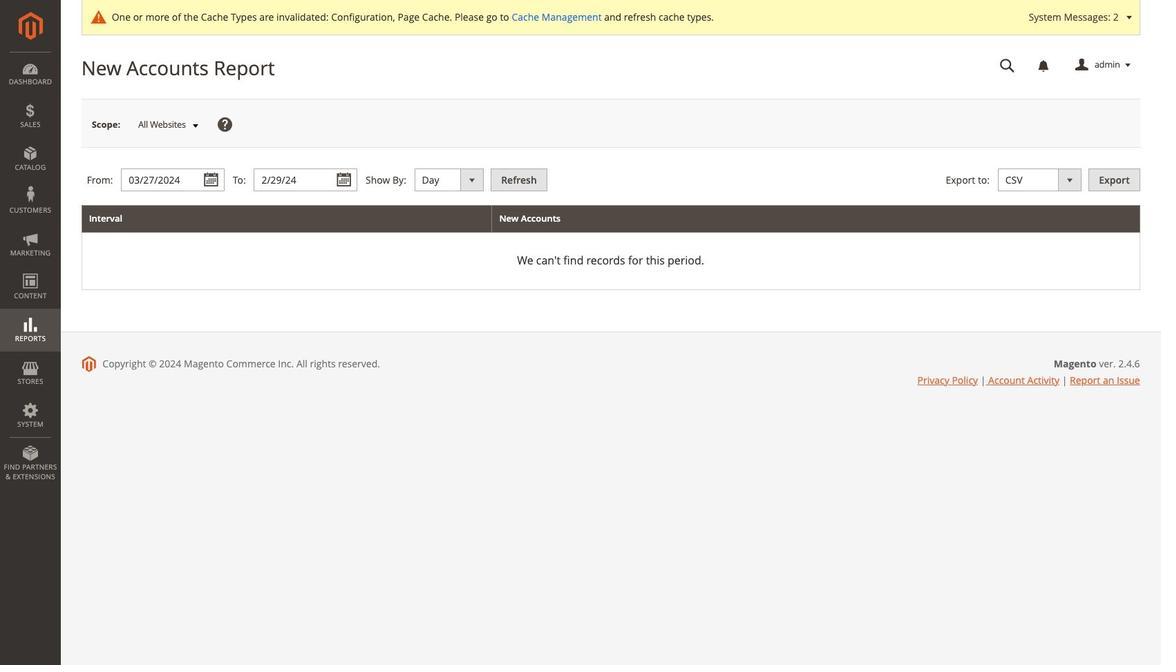 Task type: describe. For each thing, give the bounding box(es) containing it.
magento admin panel image
[[18, 12, 43, 40]]



Task type: locate. For each thing, give the bounding box(es) containing it.
None text field
[[991, 53, 1025, 77], [121, 169, 225, 192], [991, 53, 1025, 77], [121, 169, 225, 192]]

None text field
[[254, 169, 358, 192]]

menu bar
[[0, 52, 61, 489]]



